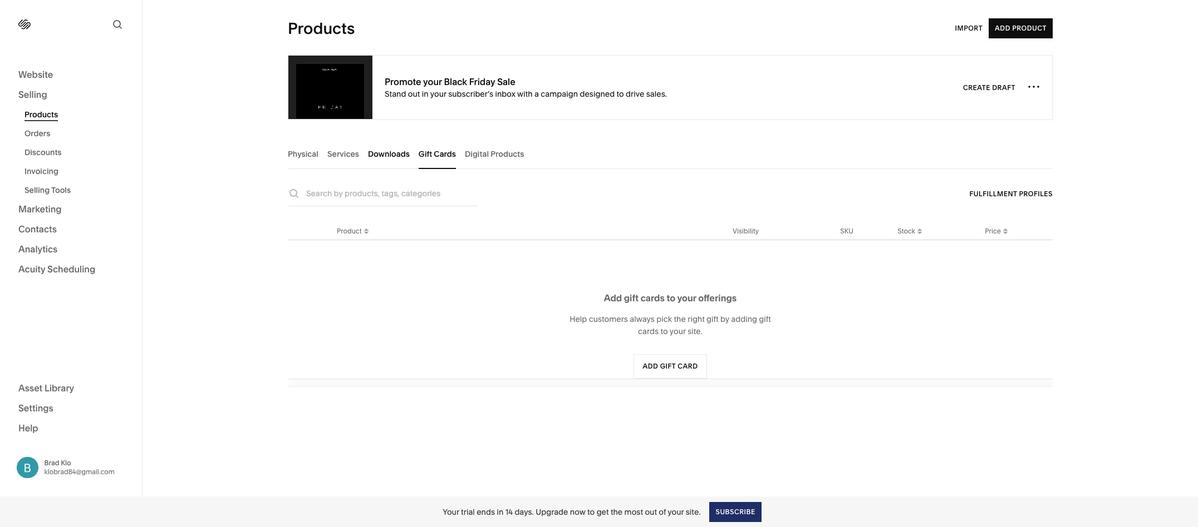 Task type: locate. For each thing, give the bounding box(es) containing it.
out down promote
[[408, 89, 420, 99]]

site.
[[688, 327, 703, 337], [686, 508, 701, 518]]

cards down always
[[638, 327, 659, 337]]

1 horizontal spatial add
[[643, 362, 658, 371]]

0 horizontal spatial products
[[24, 110, 58, 120]]

subscribe
[[716, 508, 755, 516]]

services
[[327, 149, 359, 159]]

discounts link
[[24, 143, 130, 162]]

add
[[995, 24, 1011, 32], [604, 293, 622, 304], [643, 362, 658, 371]]

selling inside selling tools link
[[24, 185, 50, 195]]

your
[[423, 76, 442, 87], [430, 89, 446, 99], [677, 293, 696, 304], [670, 327, 686, 337], [668, 508, 684, 518]]

1 vertical spatial add
[[604, 293, 622, 304]]

fulfillment profiles
[[970, 190, 1053, 198]]

add up customers
[[604, 293, 622, 304]]

selling tools link
[[24, 181, 130, 200]]

brad
[[44, 459, 59, 468]]

1 horizontal spatial the
[[674, 315, 686, 325]]

0 vertical spatial the
[[674, 315, 686, 325]]

to down pick
[[661, 327, 668, 337]]

help link
[[18, 422, 38, 435]]

digital products
[[465, 149, 524, 159]]

1 vertical spatial site.
[[686, 508, 701, 518]]

promote your black friday sale stand out in your subscriber's inbox with a campaign designed to drive sales.
[[385, 76, 667, 99]]

add gift card
[[643, 362, 698, 371]]

the right pick
[[674, 315, 686, 325]]

pick
[[657, 315, 672, 325]]

your left black
[[423, 76, 442, 87]]

help inside help customers always pick the right gift by adding gift cards to your site.
[[570, 315, 587, 325]]

1 vertical spatial help
[[18, 423, 38, 434]]

0 vertical spatial selling
[[18, 89, 47, 100]]

products inside the digital products button
[[491, 149, 524, 159]]

out
[[408, 89, 420, 99], [645, 508, 657, 518]]

product
[[1012, 24, 1047, 32], [337, 227, 362, 235]]

cards
[[434, 149, 456, 159]]

1 horizontal spatial products
[[288, 19, 355, 38]]

in right the stand at the top of page
[[422, 89, 429, 99]]

0 vertical spatial site.
[[688, 327, 703, 337]]

in inside promote your black friday sale stand out in your subscriber's inbox with a campaign designed to drive sales.
[[422, 89, 429, 99]]

0 horizontal spatial in
[[422, 89, 429, 99]]

with
[[517, 89, 533, 99]]

ends
[[477, 508, 495, 518]]

in left 14
[[497, 508, 504, 518]]

0 vertical spatial add
[[995, 24, 1011, 32]]

1 horizontal spatial in
[[497, 508, 504, 518]]

0 horizontal spatial the
[[611, 508, 623, 518]]

friday
[[469, 76, 495, 87]]

the right get
[[611, 508, 623, 518]]

help
[[570, 315, 587, 325], [18, 423, 38, 434]]

cards up always
[[641, 293, 665, 304]]

your trial ends in 14 days. upgrade now to get the most out of your site.
[[443, 508, 701, 518]]

help for help
[[18, 423, 38, 434]]

services button
[[327, 139, 359, 169]]

gift cards
[[419, 149, 456, 159]]

0 vertical spatial products
[[288, 19, 355, 38]]

acuity scheduling
[[18, 264, 95, 275]]

downloads button
[[368, 139, 410, 169]]

2 vertical spatial products
[[491, 149, 524, 159]]

sales.
[[646, 89, 667, 99]]

in
[[422, 89, 429, 99], [497, 508, 504, 518]]

gift left the by
[[707, 315, 719, 325]]

add for add gift card
[[643, 362, 658, 371]]

0 vertical spatial in
[[422, 89, 429, 99]]

out left of at right bottom
[[645, 508, 657, 518]]

selling up marketing
[[24, 185, 50, 195]]

0 vertical spatial product
[[1012, 24, 1047, 32]]

cards
[[641, 293, 665, 304], [638, 327, 659, 337]]

site. right of at right bottom
[[686, 508, 701, 518]]

1 horizontal spatial help
[[570, 315, 587, 325]]

cards inside help customers always pick the right gift by adding gift cards to your site.
[[638, 327, 659, 337]]

to left 'drive'
[[617, 89, 624, 99]]

the inside help customers always pick the right gift by adding gift cards to your site.
[[674, 315, 686, 325]]

your down pick
[[670, 327, 686, 337]]

customers
[[589, 315, 628, 325]]

add for add gift cards to your offerings
[[604, 293, 622, 304]]

drive
[[626, 89, 644, 99]]

2 vertical spatial add
[[643, 362, 658, 371]]

0 vertical spatial cards
[[641, 293, 665, 304]]

tab list
[[288, 139, 1053, 169]]

asset library link
[[18, 382, 124, 396]]

invoicing link
[[24, 162, 130, 181]]

add inside button
[[995, 24, 1011, 32]]

1 vertical spatial out
[[645, 508, 657, 518]]

downloads
[[368, 149, 410, 159]]

selling for selling
[[18, 89, 47, 100]]

add left card
[[643, 362, 658, 371]]

analytics
[[18, 244, 58, 255]]

2 horizontal spatial products
[[491, 149, 524, 159]]

upgrade
[[536, 508, 568, 518]]

1 vertical spatial selling
[[24, 185, 50, 195]]

now
[[570, 508, 586, 518]]

dropdown icon image
[[362, 225, 371, 234], [915, 225, 924, 234], [1001, 225, 1010, 234], [362, 229, 371, 237], [915, 229, 924, 237], [1001, 229, 1010, 237]]

0 horizontal spatial add
[[604, 293, 622, 304]]

add right 'import'
[[995, 24, 1011, 32]]

1 vertical spatial products
[[24, 110, 58, 120]]

add inside 'button'
[[643, 362, 658, 371]]

0 vertical spatial out
[[408, 89, 420, 99]]

days.
[[515, 508, 534, 518]]

tools
[[51, 185, 71, 195]]

website link
[[18, 68, 124, 82]]

help left customers
[[570, 315, 587, 325]]

0 vertical spatial help
[[570, 315, 587, 325]]

gift
[[624, 293, 639, 304], [707, 315, 719, 325], [759, 315, 771, 325], [660, 362, 676, 371]]

add gift card button
[[633, 355, 707, 379]]

products inside products link
[[24, 110, 58, 120]]

campaign
[[541, 89, 578, 99]]

selling for selling tools
[[24, 185, 50, 195]]

0 horizontal spatial product
[[337, 227, 362, 235]]

sale
[[497, 76, 515, 87]]

gift inside 'button'
[[660, 362, 676, 371]]

1 vertical spatial cards
[[638, 327, 659, 337]]

1 vertical spatial in
[[497, 508, 504, 518]]

1 horizontal spatial product
[[1012, 24, 1047, 32]]

selling down website on the top of page
[[18, 89, 47, 100]]

designed
[[580, 89, 615, 99]]

site. down right
[[688, 327, 703, 337]]

products
[[288, 19, 355, 38], [24, 110, 58, 120], [491, 149, 524, 159]]

website
[[18, 69, 53, 80]]

site. inside help customers always pick the right gift by adding gift cards to your site.
[[688, 327, 703, 337]]

selling inside selling link
[[18, 89, 47, 100]]

gift right adding
[[759, 315, 771, 325]]

0 horizontal spatial help
[[18, 423, 38, 434]]

gift left card
[[660, 362, 676, 371]]

help down settings
[[18, 423, 38, 434]]

brad klo klobrad84@gmail.com
[[44, 459, 115, 476]]

2 horizontal spatial add
[[995, 24, 1011, 32]]

0 horizontal spatial out
[[408, 89, 420, 99]]

1 horizontal spatial out
[[645, 508, 657, 518]]

contacts
[[18, 224, 57, 235]]



Task type: describe. For each thing, give the bounding box(es) containing it.
your
[[443, 508, 459, 518]]

of
[[659, 508, 666, 518]]

visibility
[[733, 227, 759, 235]]

settings link
[[18, 402, 124, 416]]

physical
[[288, 149, 318, 159]]

offerings
[[698, 293, 737, 304]]

out inside promote your black friday sale stand out in your subscriber's inbox with a campaign designed to drive sales.
[[408, 89, 420, 99]]

price
[[985, 227, 1001, 235]]

gift cards button
[[419, 139, 456, 169]]

asset
[[18, 383, 42, 394]]

stock
[[898, 227, 915, 235]]

sku
[[840, 227, 854, 235]]

a
[[535, 89, 539, 99]]

klo
[[61, 459, 71, 468]]

create
[[963, 83, 991, 92]]

add gift cards to your offerings
[[604, 293, 737, 304]]

invoicing
[[24, 166, 58, 177]]

help for help customers always pick the right gift by adding gift cards to your site.
[[570, 315, 587, 325]]

library
[[45, 383, 74, 394]]

digital
[[465, 149, 489, 159]]

your right of at right bottom
[[668, 508, 684, 518]]

create draft
[[963, 83, 1016, 92]]

scheduling
[[47, 264, 95, 275]]

Search by products, tags, categories field
[[306, 188, 478, 200]]

product inside button
[[1012, 24, 1047, 32]]

trial
[[461, 508, 475, 518]]

selling link
[[18, 89, 124, 102]]

1 vertical spatial product
[[337, 227, 362, 235]]

most
[[625, 508, 643, 518]]

subscriber's
[[448, 89, 493, 99]]

orders link
[[24, 124, 130, 143]]

subscribe button
[[710, 503, 762, 523]]

always
[[630, 315, 655, 325]]

contacts link
[[18, 223, 124, 237]]

stand
[[385, 89, 406, 99]]

to inside promote your black friday sale stand out in your subscriber's inbox with a campaign designed to drive sales.
[[617, 89, 624, 99]]

import
[[955, 24, 983, 32]]

inbox
[[495, 89, 516, 99]]

promote
[[385, 76, 421, 87]]

acuity
[[18, 264, 45, 275]]

discounts
[[24, 148, 62, 158]]

acuity scheduling link
[[18, 263, 124, 277]]

analytics link
[[18, 243, 124, 257]]

your up right
[[677, 293, 696, 304]]

draft
[[992, 83, 1016, 92]]

fulfillment
[[970, 190, 1017, 198]]

klobrad84@gmail.com
[[44, 468, 115, 476]]

marketing
[[18, 204, 62, 215]]

selling tools
[[24, 185, 71, 195]]

orders
[[24, 129, 50, 139]]

digital products button
[[465, 139, 524, 169]]

your down black
[[430, 89, 446, 99]]

by
[[720, 315, 729, 325]]

help customers always pick the right gift by adding gift cards to your site.
[[570, 315, 771, 337]]

card
[[678, 362, 698, 371]]

profiles
[[1019, 190, 1053, 198]]

add product
[[995, 24, 1047, 32]]

physical button
[[288, 139, 318, 169]]

gift up always
[[624, 293, 639, 304]]

marketing link
[[18, 203, 124, 217]]

add for add product
[[995, 24, 1011, 32]]

products link
[[24, 105, 130, 124]]

right
[[688, 315, 705, 325]]

gift
[[419, 149, 432, 159]]

get
[[597, 508, 609, 518]]

add product button
[[989, 18, 1053, 38]]

tab list containing physical
[[288, 139, 1053, 169]]

fulfillment profiles button
[[970, 184, 1053, 204]]

your inside help customers always pick the right gift by adding gift cards to your site.
[[670, 327, 686, 337]]

to inside help customers always pick the right gift by adding gift cards to your site.
[[661, 327, 668, 337]]

black
[[444, 76, 467, 87]]

adding
[[731, 315, 757, 325]]

create draft button
[[963, 78, 1016, 98]]

to left get
[[587, 508, 595, 518]]

import button
[[955, 18, 983, 38]]

to up pick
[[667, 293, 676, 304]]

14
[[505, 508, 513, 518]]

asset library
[[18, 383, 74, 394]]

settings
[[18, 403, 53, 414]]

1 vertical spatial the
[[611, 508, 623, 518]]



Task type: vqa. For each thing, say whether or not it's contained in the screenshot.
Contact Page · Published
no



